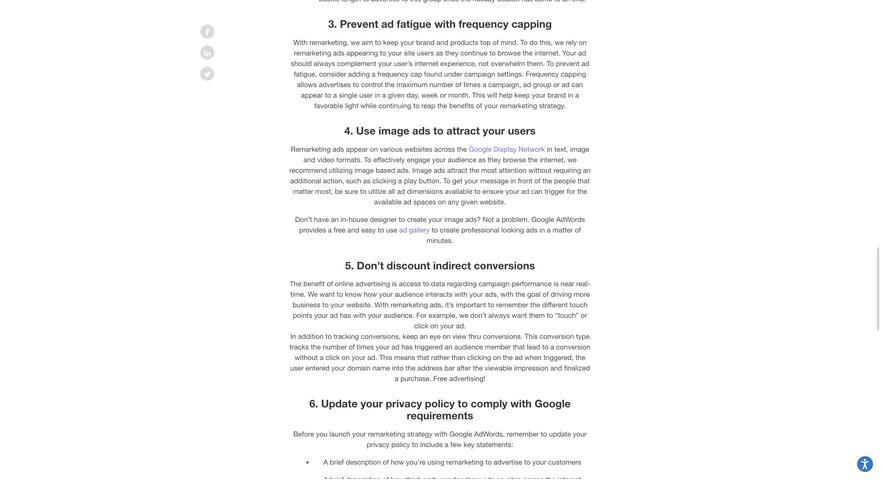Task type: vqa. For each thing, say whether or not it's contained in the screenshot.
the top you'll
no



Task type: describe. For each thing, give the bounding box(es) containing it.
your right get
[[465, 177, 478, 185]]

address
[[418, 364, 443, 372]]

browse inside in text, image and video formats. to effectively engage your audience as they browse the internet, we recommend utilizing image based ads. image ads attract the most attention without requiring an additional action, such as clicking a play button. to get your message in front of the people that matter most, be sure to utilize all ad dimensions available to ensure your ad can trigger for the available ad spaces on any given website.
[[503, 156, 526, 164]]

the down do
[[523, 49, 533, 57]]

we inside the benefit of online advertising is access to data regarding campaign performance is near real- time. we want to know how your audience interacts with your ads, with the goal of driving more business to your website. with remarketing ads, it's important to remember the different touch points your ad has with your audience. for example, we don't always want them to "touch" or click on your ad. in addition to tracking conversions, keep an eye on view thru conversions. this conversion type tracks the number of times your ad has triggered an audience member that lead to a conversion without a click on your ad. this means that rather than clicking on the ad when triggered, the user entered your domain name into the address bar after the viewable impression and finalized a purchase. free advertising!
[[459, 312, 468, 320]]

1 horizontal spatial don't
[[357, 259, 384, 272]]

settings.
[[497, 70, 524, 78]]

to down adding
[[353, 80, 359, 89]]

to left tracking
[[326, 333, 332, 341]]

of inside the ad gallery to create professional looking ads in a matter of minutes.
[[575, 226, 581, 234]]

image up such
[[355, 166, 374, 174]]

0 vertical spatial conversion
[[540, 333, 574, 341]]

brief
[[330, 458, 344, 466]]

with inside before you launch your remarketing strategy with google adwords, remember to update your privacy policy to include a few key statements:
[[435, 430, 448, 438]]

and inside in text, image and video formats. to effectively engage your audience as they browse the internet, we recommend utilizing image based ads. image ads attract the most attention without requiring an additional action, such as clicking a play button. to get your message in front of the people that matter most, be sure to utilize all ad dimensions available to ensure your ad can trigger for the available ad spaces on any given website.
[[304, 156, 315, 164]]

a inside the ad gallery to create professional looking ads in a matter of minutes.
[[547, 226, 551, 234]]

0 horizontal spatial ad.
[[368, 354, 377, 362]]

trigger
[[545, 187, 565, 195]]

0 horizontal spatial capping
[[512, 18, 552, 30]]

your down will
[[484, 102, 498, 110]]

keep inside the benefit of online advertising is access to data regarding campaign performance is near real- time. we want to know how your audience interacts with your ads, with the goal of driving more business to your website. with remarketing ads, it's important to remember the different touch points your ad has with your audience. for example, we don't always want them to "touch" or click on your ad. in addition to tracking conversions, keep an eye on view thru conversions. this conversion type tracks the number of times your ad has triggered an audience member that lead to a conversion without a click on your ad. this means that rather than clicking on the ad when triggered, the user entered your domain name into the address bar after the viewable impression and finalized a purchase. free advertising!
[[403, 333, 418, 341]]

ads inside the ad gallery to create professional looking ads in a matter of minutes.
[[526, 226, 538, 234]]

of right top
[[493, 38, 499, 46]]

of up month.
[[456, 80, 462, 89]]

with up the products
[[435, 18, 456, 30]]

your down front in the right of the page
[[506, 187, 519, 195]]

0 vertical spatial ad.
[[456, 322, 466, 330]]

4.
[[345, 124, 353, 137]]

important
[[456, 301, 486, 309]]

given inside in text, image and video formats. to effectively engage your audience as they browse the internet, we recommend utilizing image based ads. image ads attract the most attention without requiring an additional action, such as clicking a play button. to get your message in front of the people that matter most, be sure to utilize all ad dimensions available to ensure your ad can trigger for the available ad spaces on any given website.
[[461, 198, 478, 206]]

user inside the benefit of online advertising is access to data regarding campaign performance is near real- time. we want to know how your audience interacts with your ads, with the goal of driving more business to your website. with remarketing ads, it's important to remember the different touch points your ad has with your audience. for example, we don't always want them to "touch" or click on your ad. in addition to tracking conversions, keep an eye on view thru conversions. this conversion type tracks the number of times your ad has triggered an audience member that lead to a conversion without a click on your ad. this means that rather than clicking on the ad when triggered, the user entered your domain name into the address bar after the viewable impression and finalized a purchase. free advertising!
[[290, 364, 304, 372]]

your down across
[[432, 156, 446, 164]]

6.
[[309, 398, 318, 410]]

dimensions
[[407, 187, 443, 195]]

strategy
[[407, 430, 433, 438]]

your up site
[[401, 38, 414, 46]]

to right appearing
[[380, 49, 386, 57]]

fatigue,
[[294, 70, 317, 78]]

video
[[317, 156, 334, 164]]

to right the formats.
[[364, 156, 372, 164]]

in down control on the left top
[[375, 91, 380, 99]]

type
[[576, 333, 590, 341]]

on down member
[[493, 354, 501, 362]]

week
[[422, 91, 438, 99]]

indirect
[[433, 259, 471, 272]]

additional
[[290, 177, 321, 185]]

provides
[[299, 226, 326, 234]]

without inside in text, image and video formats. to effectively engage your audience as they browse the internet, we recommend utilizing image based ads. image ads attract the most attention without requiring an additional action, such as clicking a play button. to get your message in front of the people that matter most, be sure to utilize all ad dimensions available to ensure your ad can trigger for the available ad spaces on any given website.
[[529, 166, 552, 174]]

to left ensure
[[474, 187, 481, 195]]

0 vertical spatial attract
[[447, 124, 480, 137]]

various
[[380, 145, 403, 153]]

to up audience interacts
[[423, 280, 429, 288]]

the left most
[[470, 166, 479, 174]]

ad down prevent at the right
[[562, 80, 570, 89]]

to down top
[[490, 49, 496, 57]]

website. inside the benefit of online advertising is access to data regarding campaign performance is near real- time. we want to know how your audience interacts with your ads, with the goal of driving more business to your website. with remarketing ads, it's important to remember the different touch points your ad has with your audience. for example, we don't always want them to "touch" or click on your ad. in addition to tracking conversions, keep an eye on view thru conversions. this conversion type tracks the number of times your ad has triggered an audience member that lead to a conversion without a click on your ad. this means that rather than clicking on the ad when triggered, the user entered your domain name into the address bar after the viewable impression and finalized a purchase. free advertising!
[[346, 301, 373, 309]]

remarketing up the "should" at the top
[[294, 49, 331, 57]]

your left the user's
[[378, 59, 392, 67]]

of inside in text, image and video formats. to effectively engage your audience as they browse the internet, we recommend utilizing image based ads. image ads attract the most attention without requiring an additional action, such as clicking a play button. to get your message in front of the people that matter most, be sure to utilize all ad dimensions available to ensure your ad can trigger for the available ad spaces on any given website.
[[534, 177, 541, 185]]

remember inside before you launch your remarketing strategy with google adwords, remember to update your privacy policy to include a few key statements:
[[507, 430, 539, 438]]

the right for
[[577, 187, 587, 195]]

on left various
[[370, 145, 378, 153]]

goal
[[527, 290, 541, 299]]

minutes.
[[427, 236, 454, 245]]

with inside the benefit of online advertising is access to data regarding campaign performance is near real- time. we want to know how your audience interacts with your ads, with the goal of driving more business to your website. with remarketing ads, it's important to remember the different touch points your ad has with your audience. for example, we don't always want them to "touch" or click on your ad. in addition to tracking conversions, keep an eye on view thru conversions. this conversion type tracks the number of times your ad has triggered an audience member that lead to a conversion without a click on your ad. this means that rather than clicking on the ad when triggered, the user entered your domain name into the address bar after the viewable impression and finalized a purchase. free advertising!
[[375, 301, 389, 309]]

in-
[[341, 215, 349, 223]]

using
[[428, 458, 444, 466]]

and inside 'don't have an in-house designer to create your image ads? not a problem. google adwords provides a free and easy to use'
[[348, 226, 359, 234]]

2 vertical spatial as
[[363, 177, 371, 185]]

fatigue
[[397, 18, 432, 30]]

as inside with remarketing, we aim to keep your brand and products top of mind. to do this, we rely on remarketing ads appearing to your site users as they continue to browse the internet. your ad should always complement your user's internet experience, not overwhelm them. to prevent ad fatigue, consider adding a frequency cap found under campaign settings. frequency capping allows advertises to control the maximum number of times a campaign, ad group or ad can appear to a single user in a given day, week or month. this will help keep your brand in a favorable light while continuing to reap the benefits of your remarketing strategy.
[[436, 49, 443, 57]]

without inside the benefit of online advertising is access to data regarding campaign performance is near real- time. we want to know how your audience interacts with your ads, with the goal of driving more business to your website. with remarketing ads, it's important to remember the different touch points your ad has with your audience. for example, we don't always want them to "touch" or click on your ad. in addition to tracking conversions, keep an eye on view thru conversions. this conversion type tracks the number of times your ad has triggered an audience member that lead to a conversion without a click on your ad. this means that rather than clicking on the ad when triggered, the user entered your domain name into the address bar after the viewable impression and finalized a purchase. free advertising!
[[295, 354, 318, 362]]

given inside with remarketing, we aim to keep your brand and products top of mind. to do this, we rely on remarketing ads appearing to your site users as they continue to browse the internet. your ad should always complement your user's internet experience, not overwhelm them. to prevent ad fatigue, consider adding a frequency cap found under campaign settings. frequency capping allows advertises to control the maximum number of times a campaign, ad group or ad can appear to a single user in a given day, week or month. this will help keep your brand in a favorable light while continuing to reap the benefits of your remarketing strategy.
[[388, 91, 405, 99]]

remarketing,
[[310, 38, 349, 46]]

into
[[392, 364, 404, 372]]

than
[[452, 354, 465, 362]]

the up trigger on the right top of page
[[543, 177, 552, 185]]

triggered,
[[544, 354, 574, 362]]

an left eye on the bottom of the page
[[420, 333, 428, 341]]

the right control on the left top
[[385, 80, 395, 89]]

an inside in text, image and video formats. to effectively engage your audience as they browse the internet, we recommend utilizing image based ads. image ads attract the most attention without requiring an additional action, such as clicking a play button. to get your message in front of the people that matter most, be sure to utilize all ad dimensions available to ensure your ad can trigger for the available ad spaces on any given website.
[[583, 166, 591, 174]]

ad left when
[[515, 354, 523, 362]]

ad right all at the top left of the page
[[397, 187, 405, 195]]

0 horizontal spatial available
[[374, 198, 402, 206]]

privacy inside 6. update your privacy policy to comply with google requirements
[[386, 398, 422, 410]]

of right benefits
[[476, 102, 482, 110]]

number inside the benefit of online advertising is access to data regarding campaign performance is near real- time. we want to know how your audience interacts with your ads, with the goal of driving more business to your website. with remarketing ads, it's important to remember the different touch points your ad has with your audience. for example, we don't always want them to "touch" or click on your ad. in addition to tracking conversions, keep an eye on view thru conversions. this conversion type tracks the number of times your ad has triggered an audience member that lead to a conversion without a click on your ad. this means that rather than clicking on the ad when triggered, the user entered your domain name into the address bar after the viewable impression and finalized a purchase. free advertising!
[[323, 343, 347, 351]]

business
[[293, 301, 321, 309]]

0 horizontal spatial or
[[440, 91, 446, 99]]

image up various
[[379, 124, 410, 137]]

remarketing inside the benefit of online advertising is access to data regarding campaign performance is near real- time. we want to know how your audience interacts with your ads, with the goal of driving more business to your website. with remarketing ads, it's important to remember the different touch points your ad has with your audience. for example, we don't always want them to "touch" or click on your ad. in addition to tracking conversions, keep an eye on view thru conversions. this conversion type tracks the number of times your ad has triggered an audience member that lead to a conversion without a click on your ad. this means that rather than clicking on the ad when triggered, the user entered your domain name into the address bar after the viewable impression and finalized a purchase. free advertising!
[[391, 301, 428, 309]]

strategy.
[[539, 102, 566, 110]]

house
[[349, 215, 368, 223]]

rather
[[431, 354, 450, 362]]

facebook image
[[205, 29, 209, 36]]

ad gallery link
[[399, 226, 430, 234]]

ad up tracking
[[330, 312, 338, 320]]

to down different
[[547, 312, 553, 320]]

to up across
[[434, 124, 444, 137]]

can inside in text, image and video formats. to effectively engage your audience as they browse the internet, we recommend utilizing image based ads. image ads attract the most attention without requiring an additional action, such as clicking a play button. to get your message in front of the people that matter most, be sure to utilize all ad dimensions available to ensure your ad can trigger for the available ad spaces on any given website.
[[531, 187, 543, 195]]

reap
[[422, 102, 435, 110]]

your down advertising
[[379, 290, 393, 299]]

all
[[388, 187, 395, 195]]

your up the important
[[470, 290, 483, 299]]

always inside the benefit of online advertising is access to data regarding campaign performance is near real- time. we want to know how your audience interacts with your ads, with the goal of driving more business to your website. with remarketing ads, it's important to remember the different touch points your ad has with your audience. for example, we don't always want them to "touch" or click on your ad. in addition to tracking conversions, keep an eye on view thru conversions. this conversion type tracks the number of times your ad has triggered an audience member that lead to a conversion without a click on your ad. this means that rather than clicking on the ad when triggered, the user entered your domain name into the address bar after the viewable impression and finalized a purchase. free advertising!
[[489, 312, 510, 320]]

advertise
[[494, 458, 522, 466]]

ad left the fatigue
[[381, 18, 394, 30]]

overwhelm
[[491, 59, 525, 67]]

1 horizontal spatial has
[[402, 343, 413, 351]]

means
[[394, 354, 415, 362]]

always inside with remarketing, we aim to keep your brand and products top of mind. to do this, we rely on remarketing ads appearing to your site users as they continue to browse the internet. your ad should always complement your user's internet experience, not overwhelm them. to prevent ad fatigue, consider adding a frequency cap found under campaign settings. frequency capping allows advertises to control the maximum number of times a campaign, ad group or ad can appear to a single user in a given day, week or month. this will help keep your brand in a favorable light while continuing to reap the benefits of your remarketing strategy.
[[314, 59, 335, 67]]

to down strategy
[[412, 441, 418, 449]]

under
[[444, 70, 462, 78]]

don't have an in-house designer to create your image ads? not a problem. google adwords provides a free and easy to use
[[295, 215, 585, 234]]

access
[[399, 280, 421, 288]]

and inside with remarketing, we aim to keep your brand and products top of mind. to do this, we rely on remarketing ads appearing to your site users as they continue to browse the internet. your ad should always complement your user's internet experience, not overwhelm them. to prevent ad fatigue, consider adding a frequency cap found under campaign settings. frequency capping allows advertises to control the maximum number of times a campaign, ad group or ad can appear to a single user in a given day, week or month. this will help keep your brand in a favorable light while continuing to reap the benefits of your remarketing strategy.
[[437, 38, 449, 46]]

ad inside the ad gallery to create professional looking ads in a matter of minutes.
[[399, 226, 407, 234]]

example,
[[429, 312, 457, 320]]

an inside 'don't have an in-house designer to create your image ads? not a problem. google adwords provides a free and easy to use'
[[331, 215, 339, 223]]

image right text, in the right top of the page
[[570, 145, 589, 153]]

0 horizontal spatial want
[[320, 290, 335, 299]]

ad down front in the right of the page
[[521, 187, 529, 195]]

your up the user's
[[388, 49, 402, 57]]

times inside the benefit of online advertising is access to data regarding campaign performance is near real- time. we want to know how your audience interacts with your ads, with the goal of driving more business to your website. with remarketing ads, it's important to remember the different touch points your ad has with your audience. for example, we don't always want them to "touch" or click on your ad. in addition to tracking conversions, keep an eye on view thru conversions. this conversion type tracks the number of times your ad has triggered an audience member that lead to a conversion without a click on your ad. this means that rather than clicking on the ad when triggered, the user entered your domain name into the address bar after the viewable impression and finalized a purchase. free advertising!
[[357, 343, 374, 351]]

2 horizontal spatial keep
[[515, 91, 530, 99]]

to right business
[[322, 301, 329, 309]]

1 horizontal spatial brand
[[548, 91, 566, 99]]

of down tracking
[[349, 343, 355, 351]]

advertising
[[356, 280, 390, 288]]

to down ads, with
[[488, 301, 494, 309]]

0 horizontal spatial this
[[379, 354, 392, 362]]

to left get
[[443, 177, 451, 185]]

them
[[529, 312, 545, 320]]

ensure
[[483, 187, 504, 195]]

group
[[533, 80, 552, 89]]

the down the 'addition'
[[311, 343, 321, 351]]

a inside in text, image and video formats. to effectively engage your audience as they browse the internet, we recommend utilizing image based ads. image ads attract the most attention without requiring an additional action, such as clicking a play button. to get your message in front of the people that matter most, be sure to utilize all ad dimensions available to ensure your ad can trigger for the available ad spaces on any given website.
[[398, 177, 402, 185]]

the up purchase.
[[406, 364, 416, 372]]

create inside the ad gallery to create professional looking ads in a matter of minutes.
[[440, 226, 459, 234]]

products
[[450, 38, 478, 46]]

of right description
[[383, 458, 389, 466]]

text,
[[555, 145, 568, 153]]

ad left spaces
[[404, 198, 412, 206]]

appear inside with remarketing, we aim to keep your brand and products top of mind. to do this, we rely on remarketing ads appearing to your site users as they continue to browse the internet. your ad should always complement your user's internet experience, not overwhelm them. to prevent ad fatigue, consider adding a frequency cap found under campaign settings. frequency capping allows advertises to control the maximum number of times a campaign, ad group or ad can appear to a single user in a given day, week or month. this will help keep your brand in a favorable light while continuing to reap the benefits of your remarketing strategy.
[[301, 91, 323, 99]]

your up display
[[483, 124, 505, 137]]

this,
[[540, 38, 553, 46]]

your inside 'don't have an in-house designer to create your image ads? not a problem. google adwords provides a free and easy to use'
[[429, 215, 442, 223]]

frequency inside with remarketing, we aim to keep your brand and products top of mind. to do this, we rely on remarketing ads appearing to your site users as they continue to browse the internet. your ad should always complement your user's internet experience, not overwhelm them. to prevent ad fatigue, consider adding a frequency cap found under campaign settings. frequency capping allows advertises to control the maximum number of times a campaign, ad group or ad can appear to a single user in a given day, week or month. this will help keep your brand in a favorable light while continuing to reap the benefits of your remarketing strategy.
[[378, 70, 409, 78]]

statements:
[[477, 441, 513, 449]]

your right 'update' on the right
[[573, 430, 587, 438]]

utilize
[[368, 187, 386, 195]]

5.
[[345, 259, 354, 272]]

to down internet.
[[547, 59, 554, 67]]

0 vertical spatial or
[[554, 80, 560, 89]]

in down prevent at the right
[[568, 91, 573, 99]]

a brief description of how you're using remarketing to advertise to your customers
[[324, 458, 581, 466]]

times inside with remarketing, we aim to keep your brand and products top of mind. to do this, we rely on remarketing ads appearing to your site users as they continue to browse the internet. your ad should always complement your user's internet experience, not overwhelm them. to prevent ad fatigue, consider adding a frequency cap found under campaign settings. frequency capping allows advertises to control the maximum number of times a campaign, ad group or ad can appear to a single user in a given day, week or month. this will help keep your brand in a favorable light while continuing to reap the benefits of your remarketing strategy.
[[464, 80, 481, 89]]

more
[[574, 290, 590, 299]]

data
[[431, 280, 445, 288]]

of right the goal
[[543, 290, 549, 299]]

to down the day,
[[413, 102, 420, 110]]

user inside with remarketing, we aim to keep your brand and products top of mind. to do this, we rely on remarketing ads appearing to your site users as they continue to browse the internet. your ad should always complement your user's internet experience, not overwhelm them. to prevent ad fatigue, consider adding a frequency cap found under campaign settings. frequency capping allows advertises to control the maximum number of times a campaign, ad group or ad can appear to a single user in a given day, week or month. this will help keep your brand in a favorable light while continuing to reap the benefits of your remarketing strategy.
[[359, 91, 373, 99]]

when
[[525, 354, 542, 362]]

engage
[[407, 156, 430, 164]]

audience.
[[384, 312, 414, 320]]

for
[[567, 187, 575, 195]]

with down "regarding"
[[455, 290, 468, 299]]

to left do
[[520, 38, 528, 46]]

they inside in text, image and video formats. to effectively engage your audience as they browse the internet, we recommend utilizing image based ads. image ads attract the most attention without requiring an additional action, such as clicking a play button. to get your message in front of the people that matter most, be sure to utilize all ad dimensions available to ensure your ad can trigger for the available ad spaces on any given website.
[[488, 156, 501, 164]]

you're
[[406, 458, 426, 466]]

professional
[[461, 226, 500, 234]]

ads.
[[397, 166, 411, 174]]

on right eye on the bottom of the page
[[443, 333, 451, 341]]

on inside in text, image and video formats. to effectively engage your audience as they browse the internet, we recommend utilizing image based ads. image ads attract the most attention without requiring an additional action, such as clicking a play button. to get your message in front of the people that matter most, be sure to utilize all ad dimensions available to ensure your ad can trigger for the available ad spaces on any given website.
[[438, 198, 446, 206]]

to right aim
[[375, 38, 381, 46]]

continue
[[461, 49, 488, 57]]

use
[[386, 226, 397, 234]]

addition
[[298, 333, 324, 341]]

it's
[[445, 301, 454, 309]]

your down business
[[314, 312, 328, 320]]

button.
[[419, 177, 441, 185]]

the left the goal
[[516, 290, 526, 299]]

in down the attention
[[511, 177, 516, 185]]

your left domain
[[332, 364, 345, 372]]

any
[[448, 198, 459, 206]]

twitter image
[[204, 71, 211, 78]]

update
[[321, 398, 358, 410]]

your down "example,"
[[440, 322, 454, 330]]

0 horizontal spatial brand
[[416, 38, 435, 46]]

in up internet,
[[547, 145, 553, 153]]

sure
[[345, 187, 358, 195]]

to down 'statements:'
[[486, 458, 492, 466]]

entered
[[306, 364, 330, 372]]

to up ad gallery link
[[399, 215, 405, 223]]

1 horizontal spatial want
[[512, 312, 527, 320]]

adding
[[348, 70, 370, 78]]

on up domain
[[342, 354, 350, 362]]

ad right your
[[578, 49, 586, 57]]

matter inside in text, image and video formats. to effectively engage your audience as they browse the internet, we recommend utilizing image based ads. image ads attract the most attention without requiring an additional action, such as clicking a play button. to get your message in front of the people that matter most, be sure to utilize all ad dimensions available to ensure your ad can trigger for the available ad spaces on any given website.
[[293, 187, 313, 195]]

eye
[[430, 333, 441, 341]]

we left aim
[[351, 38, 360, 46]]

advertises
[[319, 80, 351, 89]]

can inside with remarketing, we aim to keep your brand and products top of mind. to do this, we rely on remarketing ads appearing to your site users as they continue to browse the internet. your ad should always complement your user's internet experience, not overwhelm them. to prevent ad fatigue, consider adding a frequency cap found under campaign settings. frequency capping allows advertises to control the maximum number of times a campaign, ad group or ad can appear to a single user in a given day, week or month. this will help keep your brand in a favorable light while continuing to reap the benefits of your remarketing strategy.
[[572, 80, 583, 89]]

not
[[479, 59, 489, 67]]

1 vertical spatial how
[[391, 458, 404, 466]]

0 vertical spatial available
[[445, 187, 472, 195]]

spaces
[[414, 198, 436, 206]]

to right sure
[[360, 187, 367, 195]]

you
[[316, 430, 328, 438]]

favorable
[[314, 102, 343, 110]]

attention
[[499, 166, 527, 174]]

your down online
[[331, 301, 344, 309]]

ads up websites
[[412, 124, 431, 137]]

your down conversions,
[[376, 343, 390, 351]]

adwords,
[[474, 430, 505, 438]]

remarketing inside before you launch your remarketing strategy with google adwords, remember to update your privacy policy to include a few key statements:
[[368, 430, 405, 438]]

1 is from the left
[[392, 280, 397, 288]]



Task type: locate. For each thing, give the bounding box(es) containing it.
the right 'after' at the right of page
[[473, 364, 483, 372]]

0 horizontal spatial has
[[340, 312, 351, 320]]

people
[[554, 177, 576, 185]]

for
[[416, 312, 427, 320]]

0 vertical spatial they
[[445, 49, 459, 57]]

different
[[542, 301, 568, 309]]

complement
[[337, 59, 376, 67]]

1 vertical spatial user
[[290, 364, 304, 372]]

update
[[549, 430, 571, 438]]

in text, image and video formats. to effectively engage your audience as they browse the internet, we recommend utilizing image based ads. image ads attract the most attention without requiring an additional action, such as clicking a play button. to get your message in front of the people that matter most, be sure to utilize all ad dimensions available to ensure your ad can trigger for the available ad spaces on any given website.
[[289, 145, 591, 206]]

view
[[453, 333, 467, 341]]

across
[[434, 145, 455, 153]]

1 vertical spatial ad.
[[368, 354, 377, 362]]

1 horizontal spatial times
[[464, 80, 481, 89]]

0 horizontal spatial given
[[388, 91, 405, 99]]

1 vertical spatial remember
[[507, 430, 539, 438]]

google display network link
[[469, 145, 545, 153]]

your up gallery
[[429, 215, 442, 223]]

with
[[293, 38, 308, 46], [375, 301, 389, 309]]

always right don't
[[489, 312, 510, 320]]

don't inside 'don't have an in-house designer to create your image ads? not a problem. google adwords provides a free and easy to use'
[[295, 215, 312, 223]]

0 horizontal spatial frequency
[[378, 70, 409, 78]]

0 vertical spatial given
[[388, 91, 405, 99]]

internet.
[[535, 49, 560, 57]]

of left online
[[327, 280, 333, 288]]

an
[[583, 166, 591, 174], [331, 215, 339, 223], [420, 333, 428, 341], [445, 343, 452, 351]]

1 vertical spatial has
[[402, 343, 413, 351]]

them.
[[527, 59, 545, 67]]

key
[[464, 441, 475, 449]]

remarketing
[[291, 145, 331, 153]]

0 vertical spatial website.
[[480, 198, 506, 206]]

clicking down based
[[373, 177, 396, 185]]

in
[[375, 91, 380, 99], [568, 91, 573, 99], [547, 145, 553, 153], [511, 177, 516, 185], [540, 226, 545, 234]]

has
[[340, 312, 351, 320], [402, 343, 413, 351]]

audience interacts
[[395, 290, 453, 299]]

with up audience.
[[375, 301, 389, 309]]

1 horizontal spatial user
[[359, 91, 373, 99]]

the up viewable at the right of page
[[503, 354, 513, 362]]

0 vertical spatial don't
[[295, 215, 312, 223]]

number down the found
[[430, 80, 454, 89]]

1 horizontal spatial is
[[554, 280, 559, 288]]

website. down the know
[[346, 301, 373, 309]]

campaign inside the benefit of online advertising is access to data regarding campaign performance is near real- time. we want to know how your audience interacts with your ads, with the goal of driving more business to your website. with remarketing ads, it's important to remember the different touch points your ad has with your audience. for example, we don't always want them to "touch" or click on your ad. in addition to tracking conversions, keep an eye on view thru conversions. this conversion type tracks the number of times your ad has triggered an audience member that lead to a conversion without a click on your ad. this means that rather than clicking on the ad when triggered, the user entered your domain name into the address bar after the viewable impression and finalized a purchase. free advertising!
[[479, 280, 510, 288]]

2 vertical spatial or
[[581, 312, 587, 320]]

on inside with remarketing, we aim to keep your brand and products top of mind. to do this, we rely on remarketing ads appearing to your site users as they continue to browse the internet. your ad should always complement your user's internet experience, not overwhelm them. to prevent ad fatigue, consider adding a frequency cap found under campaign settings. frequency capping allows advertises to control the maximum number of times a campaign, ad group or ad can appear to a single user in a given day, week or month. this will help keep your brand in a favorable light while continuing to reap the benefits of your remarketing strategy.
[[579, 38, 587, 46]]

online
[[335, 280, 354, 288]]

websites
[[405, 145, 432, 153]]

requirements
[[407, 410, 473, 422]]

1 vertical spatial campaign
[[479, 280, 510, 288]]

remember inside the benefit of online advertising is access to data regarding campaign performance is near real- time. we want to know how your audience interacts with your ads, with the goal of driving more business to your website. with remarketing ads, it's important to remember the different touch points your ad has with your audience. for example, we don't always want them to "touch" or click on your ad. in addition to tracking conversions, keep an eye on view thru conversions. this conversion type tracks the number of times your ad has triggered an audience member that lead to a conversion without a click on your ad. this means that rather than clicking on the ad when triggered, the user entered your domain name into the address bar after the viewable impression and finalized a purchase. free advertising!
[[496, 301, 528, 309]]

0 vertical spatial keep
[[383, 38, 399, 46]]

browse
[[498, 49, 521, 57], [503, 156, 526, 164]]

thru
[[469, 333, 481, 341]]

we down the important
[[459, 312, 468, 320]]

1 horizontal spatial this
[[472, 91, 485, 99]]

while
[[360, 102, 377, 110]]

1 vertical spatial conversion
[[556, 343, 591, 351]]

0 horizontal spatial as
[[363, 177, 371, 185]]

ad.
[[456, 322, 466, 330], [368, 354, 377, 362]]

1 vertical spatial website.
[[346, 301, 373, 309]]

your inside 6. update your privacy policy to comply with google requirements
[[361, 398, 383, 410]]

1 horizontal spatial as
[[436, 49, 443, 57]]

1 vertical spatial create
[[440, 226, 459, 234]]

open accessibe: accessibility options, statement and help image
[[862, 459, 869, 470]]

the down the goal
[[530, 301, 540, 309]]

1 horizontal spatial frequency
[[459, 18, 509, 30]]

your down group
[[532, 91, 546, 99]]

ads right looking
[[526, 226, 538, 234]]

such
[[346, 177, 361, 185]]

0 vertical spatial user
[[359, 91, 373, 99]]

1 horizontal spatial without
[[529, 166, 552, 174]]

to up favorable
[[325, 91, 331, 99]]

know
[[345, 290, 362, 299]]

google up the few
[[450, 430, 472, 438]]

1 horizontal spatial given
[[461, 198, 478, 206]]

google inside before you launch your remarketing strategy with google adwords, remember to update your privacy policy to include a few key statements:
[[450, 430, 472, 438]]

after
[[457, 364, 471, 372]]

2 is from the left
[[554, 280, 559, 288]]

day,
[[407, 91, 420, 99]]

allows
[[297, 80, 317, 89]]

number inside with remarketing, we aim to keep your brand and products top of mind. to do this, we rely on remarketing ads appearing to your site users as they continue to browse the internet. your ad should always complement your user's internet experience, not overwhelm them. to prevent ad fatigue, consider adding a frequency cap found under campaign settings. frequency capping allows advertises to control the maximum number of times a campaign, ad group or ad can appear to a single user in a given day, week or month. this will help keep your brand in a favorable light while continuing to reap the benefits of your remarketing strategy.
[[430, 80, 454, 89]]

1 horizontal spatial click
[[414, 322, 429, 330]]

1 vertical spatial that
[[513, 343, 525, 351]]

0 horizontal spatial matter
[[293, 187, 313, 195]]

0 vertical spatial browse
[[498, 49, 521, 57]]

want right we
[[320, 290, 335, 299]]

1 horizontal spatial with
[[375, 301, 389, 309]]

don't up advertising
[[357, 259, 384, 272]]

clicking
[[373, 177, 396, 185], [467, 354, 491, 362]]

policy inside before you launch your remarketing strategy with google adwords, remember to update your privacy policy to include a few key statements:
[[391, 441, 410, 449]]

ad. up name
[[368, 354, 377, 362]]

0 vertical spatial policy
[[425, 398, 455, 410]]

this inside with remarketing, we aim to keep your brand and products top of mind. to do this, we rely on remarketing ads appearing to your site users as they continue to browse the internet. your ad should always complement your user's internet experience, not overwhelm them. to prevent ad fatigue, consider adding a frequency cap found under campaign settings. frequency capping allows advertises to control the maximum number of times a campaign, ad group or ad can appear to a single user in a given day, week or month. this will help keep your brand in a favorable light while continuing to reap the benefits of your remarketing strategy.
[[472, 91, 485, 99]]

action,
[[323, 177, 344, 185]]

remarketing up audience.
[[391, 301, 428, 309]]

0 vertical spatial privacy
[[386, 398, 422, 410]]

on
[[579, 38, 587, 46], [370, 145, 378, 153], [438, 198, 446, 206], [431, 322, 438, 330], [443, 333, 451, 341], [342, 354, 350, 362], [493, 354, 501, 362]]

user up while
[[359, 91, 373, 99]]

0 vertical spatial times
[[464, 80, 481, 89]]

your up domain
[[352, 354, 366, 362]]

touch
[[570, 301, 588, 309]]

frequency up top
[[459, 18, 509, 30]]

0 vertical spatial how
[[364, 290, 377, 299]]

of right front in the right of the page
[[534, 177, 541, 185]]

0 vertical spatial appear
[[301, 91, 323, 99]]

we up requiring
[[568, 156, 577, 164]]

1 vertical spatial privacy
[[367, 441, 390, 449]]

how left "you're"
[[391, 458, 404, 466]]

0 horizontal spatial click
[[326, 354, 340, 362]]

0 vertical spatial without
[[529, 166, 552, 174]]

create inside 'don't have an in-house designer to create your image ads? not a problem. google adwords provides a free and easy to use'
[[407, 215, 427, 223]]

users up network
[[508, 124, 536, 137]]

user's
[[394, 59, 413, 67]]

be
[[335, 187, 343, 195]]

want left the them
[[512, 312, 527, 320]]

campaign inside with remarketing, we aim to keep your brand and products top of mind. to do this, we rely on remarketing ads appearing to your site users as they continue to browse the internet. your ad should always complement your user's internet experience, not overwhelm them. to prevent ad fatigue, consider adding a frequency cap found under campaign settings. frequency capping allows advertises to control the maximum number of times a campaign, ad group or ad can appear to a single user in a given day, week or month. this will help keep your brand in a favorable light while continuing to reap the benefits of your remarketing strategy.
[[464, 70, 495, 78]]

0 vertical spatial capping
[[512, 18, 552, 30]]

1 horizontal spatial website.
[[480, 198, 506, 206]]

is left near
[[554, 280, 559, 288]]

your left customers
[[533, 458, 546, 466]]

appear
[[301, 91, 323, 99], [346, 145, 368, 153]]

0 horizontal spatial always
[[314, 59, 335, 67]]

effectively
[[373, 156, 405, 164]]

without down tracks
[[295, 354, 318, 362]]

0 horizontal spatial policy
[[391, 441, 410, 449]]

remarketing down key
[[446, 458, 484, 466]]

benefit
[[303, 280, 325, 288]]

to right lead
[[542, 343, 549, 351]]

policy down strategy
[[391, 441, 410, 449]]

to left 'update' on the right
[[541, 430, 547, 438]]

policy inside 6. update your privacy policy to comply with google requirements
[[425, 398, 455, 410]]

0 vertical spatial clicking
[[373, 177, 396, 185]]

the right reap
[[437, 102, 447, 110]]

and inside the benefit of online advertising is access to data regarding campaign performance is near real- time. we want to know how your audience interacts with your ads, with the goal of driving more business to your website. with remarketing ads, it's important to remember the different touch points your ad has with your audience. for example, we don't always want them to "touch" or click on your ad. in addition to tracking conversions, keep an eye on view thru conversions. this conversion type tracks the number of times your ad has triggered an audience member that lead to a conversion without a click on your ad. this means that rather than clicking on the ad when triggered, the user entered your domain name into the address bar after the viewable impression and finalized a purchase. free advertising!
[[551, 364, 562, 372]]

image inside 'don't have an in-house designer to create your image ads? not a problem. google adwords provides a free and easy to use'
[[444, 215, 464, 223]]

1 horizontal spatial that
[[513, 343, 525, 351]]

ads inside in text, image and video formats. to effectively engage your audience as they browse the internet, we recommend utilizing image based ads. image ads attract the most attention without requiring an additional action, such as clicking a play button. to get your message in front of the people that matter most, be sure to utilize all ad dimensions available to ensure your ad can trigger for the available ad spaces on any given website.
[[434, 166, 445, 174]]

have
[[314, 215, 329, 223]]

to
[[375, 38, 381, 46], [380, 49, 386, 57], [490, 49, 496, 57], [353, 80, 359, 89], [325, 91, 331, 99], [413, 102, 420, 110], [434, 124, 444, 137], [360, 187, 367, 195], [474, 187, 481, 195], [399, 215, 405, 223], [378, 226, 384, 234], [432, 226, 438, 234], [423, 280, 429, 288], [337, 290, 343, 299], [322, 301, 329, 309], [488, 301, 494, 309], [547, 312, 553, 320], [326, 333, 332, 341], [542, 343, 549, 351], [458, 398, 468, 410], [541, 430, 547, 438], [412, 441, 418, 449], [486, 458, 492, 466], [524, 458, 531, 466]]

1 vertical spatial or
[[440, 91, 446, 99]]

clicking inside the benefit of online advertising is access to data regarding campaign performance is near real- time. we want to know how your audience interacts with your ads, with the goal of driving more business to your website. with remarketing ads, it's important to remember the different touch points your ad has with your audience. for example, we don't always want them to "touch" or click on your ad. in addition to tracking conversions, keep an eye on view thru conversions. this conversion type tracks the number of times your ad has triggered an audience member that lead to a conversion without a click on your ad. this means that rather than clicking on the ad when triggered, the user entered your domain name into the address bar after the viewable impression and finalized a purchase. free advertising!
[[467, 354, 491, 362]]

0 horizontal spatial number
[[323, 343, 347, 351]]

1 horizontal spatial clicking
[[467, 354, 491, 362]]

1 vertical spatial with
[[375, 301, 389, 309]]

frequency
[[526, 70, 559, 78]]

0 vertical spatial as
[[436, 49, 443, 57]]

capping down prevent at the right
[[561, 70, 586, 78]]

with remarketing, we aim to keep your brand and products top of mind. to do this, we rely on remarketing ads appearing to your site users as they continue to browse the internet. your ad should always complement your user's internet experience, not overwhelm them. to prevent ad fatigue, consider adding a frequency cap found under campaign settings. frequency capping allows advertises to control the maximum number of times a campaign, ad group or ad can appear to a single user in a given day, week or month. this will help keep your brand in a favorable light while continuing to reap the benefits of your remarketing strategy.
[[291, 38, 590, 110]]

with inside 6. update your privacy policy to comply with google requirements
[[511, 398, 532, 410]]

1 vertical spatial policy
[[391, 441, 410, 449]]

user left entered at bottom left
[[290, 364, 304, 372]]

the down network
[[528, 156, 538, 164]]

remember
[[496, 301, 528, 309], [507, 430, 539, 438]]

matter down additional
[[293, 187, 313, 195]]

0 vertical spatial with
[[293, 38, 308, 46]]

gallery
[[409, 226, 430, 234]]

recommend
[[289, 166, 327, 174]]

include
[[420, 441, 443, 449]]

1 horizontal spatial keep
[[403, 333, 418, 341]]

available down all at the top left of the page
[[374, 198, 402, 206]]

brand
[[416, 38, 435, 46], [548, 91, 566, 99]]

1 vertical spatial frequency
[[378, 70, 409, 78]]

discount
[[387, 259, 430, 272]]

with inside with remarketing, we aim to keep your brand and products top of mind. to do this, we rely on remarketing ads appearing to your site users as they continue to browse the internet. your ad should always complement your user's internet experience, not overwhelm them. to prevent ad fatigue, consider adding a frequency cap found under campaign settings. frequency capping allows advertises to control the maximum number of times a campaign, ad group or ad can appear to a single user in a given day, week or month. this will help keep your brand in a favorable light while continuing to reap the benefits of your remarketing strategy.
[[293, 38, 308, 46]]

1 vertical spatial appear
[[346, 145, 368, 153]]

google right problem.
[[532, 215, 554, 223]]

0 horizontal spatial create
[[407, 215, 427, 223]]

remarketing left strategy
[[368, 430, 405, 438]]

google
[[469, 145, 492, 153], [532, 215, 554, 223], [535, 398, 571, 410], [450, 430, 472, 438]]

2 horizontal spatial this
[[525, 333, 538, 341]]

that inside in text, image and video formats. to effectively engage your audience as they browse the internet, we recommend utilizing image based ads. image ads attract the most attention without requiring an additional action, such as clicking a play button. to get your message in front of the people that matter most, be sure to utilize all ad dimensions available to ensure your ad can trigger for the available ad spaces on any given website.
[[578, 177, 590, 185]]

in right looking
[[540, 226, 545, 234]]

ads inside with remarketing, we aim to keep your brand and products top of mind. to do this, we rely on remarketing ads appearing to your site users as they continue to browse the internet. your ad should always complement your user's internet experience, not overwhelm them. to prevent ad fatigue, consider adding a frequency cap found under campaign settings. frequency capping allows advertises to control the maximum number of times a campaign, ad group or ad can appear to a single user in a given day, week or month. this will help keep your brand in a favorable light while continuing to reap the benefits of your remarketing strategy.
[[333, 49, 345, 57]]

linkedin image
[[204, 50, 210, 57]]

matter
[[293, 187, 313, 195], [553, 226, 573, 234]]

google inside 'don't have an in-house designer to create your image ads? not a problem. google adwords provides a free and easy to use'
[[532, 215, 554, 223]]

attract inside in text, image and video formats. to effectively engage your audience as they browse the internet, we recommend utilizing image based ads. image ads attract the most attention without requiring an additional action, such as clicking a play button. to get your message in front of the people that matter most, be sure to utilize all ad dimensions available to ensure your ad can trigger for the available ad spaces on any given website.
[[447, 166, 468, 174]]

user
[[359, 91, 373, 99], [290, 364, 304, 372]]

the right across
[[457, 145, 467, 153]]

website. down ensure
[[480, 198, 506, 206]]

browse inside with remarketing, we aim to keep your brand and products top of mind. to do this, we rely on remarketing ads appearing to your site users as they continue to browse the internet. your ad should always complement your user's internet experience, not overwhelm them. to prevent ad fatigue, consider adding a frequency cap found under campaign settings. frequency capping allows advertises to control the maximum number of times a campaign, ad group or ad can appear to a single user in a given day, week or month. this will help keep your brand in a favorable light while continuing to reap the benefits of your remarketing strategy.
[[498, 49, 521, 57]]

the up the finalized
[[576, 354, 586, 362]]

0 horizontal spatial how
[[364, 290, 377, 299]]

google up most
[[469, 145, 492, 153]]

ad up the means
[[392, 343, 400, 351]]

use
[[356, 124, 376, 137]]

regarding
[[447, 280, 477, 288]]

the
[[290, 280, 302, 288]]

to left use
[[378, 226, 384, 234]]

1 horizontal spatial capping
[[561, 70, 586, 78]]

1 horizontal spatial number
[[430, 80, 454, 89]]

0 vertical spatial want
[[320, 290, 335, 299]]

we inside in text, image and video formats. to effectively engage your audience as they browse the internet, we recommend utilizing image based ads. image ads attract the most attention without requiring an additional action, such as clicking a play button. to get your message in front of the people that matter most, be sure to utilize all ad dimensions available to ensure your ad can trigger for the available ad spaces on any given website.
[[568, 156, 577, 164]]

1 vertical spatial don't
[[357, 259, 384, 272]]

audience inside the benefit of online advertising is access to data regarding campaign performance is near real- time. we want to know how your audience interacts with your ads, with the goal of driving more business to your website. with remarketing ads, it's important to remember the different touch points your ad has with your audience. for example, we don't always want them to "touch" or click on your ad. in addition to tracking conversions, keep an eye on view thru conversions. this conversion type tracks the number of times your ad has triggered an audience member that lead to a conversion without a click on your ad. this means that rather than clicking on the ad when triggered, the user entered your domain name into the address bar after the viewable impression and finalized a purchase. free advertising!
[[454, 343, 483, 351]]

brand up internet
[[416, 38, 435, 46]]

website. inside in text, image and video formats. to effectively engage your audience as they browse the internet, we recommend utilizing image based ads. image ads attract the most attention without requiring an additional action, such as clicking a play button. to get your message in front of the people that matter most, be sure to utilize all ad dimensions available to ensure your ad can trigger for the available ad spaces on any given website.
[[480, 198, 506, 206]]

given right any
[[461, 198, 478, 206]]

ad right prevent at the right
[[582, 59, 590, 67]]

a
[[372, 70, 376, 78], [483, 80, 486, 89], [333, 91, 337, 99], [382, 91, 386, 99], [575, 91, 579, 99], [398, 177, 402, 185], [496, 215, 500, 223], [328, 226, 332, 234], [547, 226, 551, 234], [551, 343, 554, 351], [320, 354, 324, 362], [395, 375, 399, 383], [445, 441, 449, 449]]

conversion down type
[[556, 343, 591, 351]]

0 horizontal spatial keep
[[383, 38, 399, 46]]

remarketing down help
[[500, 102, 537, 110]]

get
[[453, 177, 463, 185]]

with
[[435, 18, 456, 30], [455, 290, 468, 299], [353, 312, 366, 320], [511, 398, 532, 410], [435, 430, 448, 438]]

clicking inside in text, image and video formats. to effectively engage your audience as they browse the internet, we recommend utilizing image based ads. image ads attract the most attention without requiring an additional action, such as clicking a play button. to get your message in front of the people that matter most, be sure to utilize all ad dimensions available to ensure your ad can trigger for the available ad spaces on any given website.
[[373, 177, 396, 185]]

0 horizontal spatial appear
[[301, 91, 323, 99]]

or inside the benefit of online advertising is access to data regarding campaign performance is near real- time. we want to know how your audience interacts with your ads, with the goal of driving more business to your website. with remarketing ads, it's important to remember the different touch points your ad has with your audience. for example, we don't always want them to "touch" or click on your ad. in addition to tracking conversions, keep an eye on view thru conversions. this conversion type tracks the number of times your ad has triggered an audience member that lead to a conversion without a click on your ad. this means that rather than clicking on the ad when triggered, the user entered your domain name into the address bar after the viewable impression and finalized a purchase. free advertising!
[[581, 312, 587, 320]]

1 vertical spatial matter
[[553, 226, 573, 234]]

as up most
[[479, 156, 486, 164]]

always
[[314, 59, 335, 67], [489, 312, 510, 320]]

ads up the formats.
[[333, 145, 344, 153]]

1 vertical spatial attract
[[447, 166, 468, 174]]

1 vertical spatial capping
[[561, 70, 586, 78]]

a
[[324, 458, 328, 466]]

aim
[[362, 38, 373, 46]]

has up tracking
[[340, 312, 351, 320]]

with up the "should" at the top
[[293, 38, 308, 46]]

1 horizontal spatial users
[[508, 124, 536, 137]]

to down online
[[337, 290, 343, 299]]

3.
[[328, 18, 337, 30]]

this
[[472, 91, 485, 99], [525, 333, 538, 341], [379, 354, 392, 362]]

not
[[483, 215, 494, 223]]

privacy up description
[[367, 441, 390, 449]]

finalized
[[564, 364, 590, 372]]

a inside before you launch your remarketing strategy with google adwords, remember to update your privacy policy to include a few key statements:
[[445, 441, 449, 449]]

0 vertical spatial campaign
[[464, 70, 495, 78]]

campaign up ads, with
[[479, 280, 510, 288]]

remember down ads, with
[[496, 301, 528, 309]]

in inside the ad gallery to create professional looking ads in a matter of minutes.
[[540, 226, 545, 234]]

0 horizontal spatial website.
[[346, 301, 373, 309]]

can down prevent at the right
[[572, 80, 583, 89]]

6. update your privacy policy to comply with google requirements
[[309, 398, 571, 422]]

has up the means
[[402, 343, 413, 351]]

audience inside in text, image and video formats. to effectively engage your audience as they browse the internet, we recommend utilizing image based ads. image ads attract the most attention without requiring an additional action, such as clicking a play button. to get your message in front of the people that matter most, be sure to utilize all ad dimensions available to ensure your ad can trigger for the available ad spaces on any given website.
[[448, 156, 477, 164]]

2 vertical spatial that
[[417, 354, 429, 362]]

1 vertical spatial given
[[461, 198, 478, 206]]

0 horizontal spatial is
[[392, 280, 397, 288]]

0 vertical spatial number
[[430, 80, 454, 89]]

rely
[[566, 38, 577, 46]]

this up name
[[379, 354, 392, 362]]

ad right use
[[399, 226, 407, 234]]

0 vertical spatial audience
[[448, 156, 477, 164]]

we left "rely"
[[555, 38, 564, 46]]

with down the know
[[353, 312, 366, 320]]

1 vertical spatial always
[[489, 312, 510, 320]]

before
[[293, 430, 314, 438]]

how inside the benefit of online advertising is access to data regarding campaign performance is near real- time. we want to know how your audience interacts with your ads, with the goal of driving more business to your website. with remarketing ads, it's important to remember the different touch points your ad has with your audience. for example, we don't always want them to "touch" or click on your ad. in addition to tracking conversions, keep an eye on view thru conversions. this conversion type tracks the number of times your ad has triggered an audience member that lead to a conversion without a click on your ad. this means that rather than clicking on the ad when triggered, the user entered your domain name into the address bar after the viewable impression and finalized a purchase. free advertising!
[[364, 290, 377, 299]]

and up the recommend
[[304, 156, 315, 164]]

as right such
[[363, 177, 371, 185]]

0 horizontal spatial clicking
[[373, 177, 396, 185]]

an up the rather at the bottom of the page
[[445, 343, 452, 351]]

1 vertical spatial this
[[525, 333, 538, 341]]

an left in-
[[331, 215, 339, 223]]

name
[[373, 364, 390, 372]]

they inside with remarketing, we aim to keep your brand and products top of mind. to do this, we rely on remarketing ads appearing to your site users as they continue to browse the internet. your ad should always complement your user's internet experience, not overwhelm them. to prevent ad fatigue, consider adding a frequency cap found under campaign settings. frequency capping allows advertises to control the maximum number of times a campaign, ad group or ad can appear to a single user in a given day, week or month. this will help keep your brand in a favorable light while continuing to reap the benefits of your remarketing strategy.
[[445, 49, 459, 57]]

matter inside the ad gallery to create professional looking ads in a matter of minutes.
[[553, 226, 573, 234]]

consider
[[319, 70, 346, 78]]

audience down across
[[448, 156, 477, 164]]

0 vertical spatial can
[[572, 80, 583, 89]]

as up internet
[[436, 49, 443, 57]]

0 horizontal spatial that
[[417, 354, 429, 362]]

campaign,
[[488, 80, 521, 89]]

0 horizontal spatial with
[[293, 38, 308, 46]]

frequency
[[459, 18, 509, 30], [378, 70, 409, 78]]

this up lead
[[525, 333, 538, 341]]

conversion up triggered,
[[540, 333, 574, 341]]

0 vertical spatial brand
[[416, 38, 435, 46]]

your right launch
[[352, 430, 366, 438]]

on right "rely"
[[579, 38, 587, 46]]

privacy
[[386, 398, 422, 410], [367, 441, 390, 449]]

to right advertise
[[524, 458, 531, 466]]

capping inside with remarketing, we aim to keep your brand and products top of mind. to do this, we rely on remarketing ads appearing to your site users as they continue to browse the internet. your ad should always complement your user's internet experience, not overwhelm them. to prevent ad fatigue, consider adding a frequency cap found under campaign settings. frequency capping allows advertises to control the maximum number of times a campaign, ad group or ad can appear to a single user in a given day, week or month. this will help keep your brand in a favorable light while continuing to reap the benefits of your remarketing strategy.
[[561, 70, 586, 78]]

users inside with remarketing, we aim to keep your brand and products top of mind. to do this, we rely on remarketing ads appearing to your site users as they continue to browse the internet. your ad should always complement your user's internet experience, not overwhelm them. to prevent ad fatigue, consider adding a frequency cap found under campaign settings. frequency capping allows advertises to control the maximum number of times a campaign, ad group or ad can appear to a single user in a given day, week or month. this will help keep your brand in a favorable light while continuing to reap the benefits of your remarketing strategy.
[[417, 49, 434, 57]]

google inside 6. update your privacy policy to comply with google requirements
[[535, 398, 571, 410]]

0 horizontal spatial they
[[445, 49, 459, 57]]

1 horizontal spatial create
[[440, 226, 459, 234]]

and down house
[[348, 226, 359, 234]]

2 horizontal spatial that
[[578, 177, 590, 185]]

internet
[[415, 59, 438, 67]]

1 vertical spatial click
[[326, 354, 340, 362]]

conversions
[[474, 259, 535, 272]]

keep right help
[[515, 91, 530, 99]]

0 vertical spatial always
[[314, 59, 335, 67]]

to inside 6. update your privacy policy to comply with google requirements
[[458, 398, 468, 410]]

appear up the formats.
[[346, 145, 368, 153]]

4. use image ads to attract your users
[[345, 124, 536, 137]]

to inside the ad gallery to create professional looking ads in a matter of minutes.
[[432, 226, 438, 234]]

real-
[[576, 280, 591, 288]]

1 vertical spatial as
[[479, 156, 486, 164]]

in
[[291, 333, 296, 341]]

on up eye on the bottom of the page
[[431, 322, 438, 330]]

help
[[499, 91, 513, 99]]

privacy inside before you launch your remarketing strategy with google adwords, remember to update your privacy policy to include a few key statements:
[[367, 441, 390, 449]]

1 horizontal spatial they
[[488, 156, 501, 164]]

0 vertical spatial click
[[414, 322, 429, 330]]



